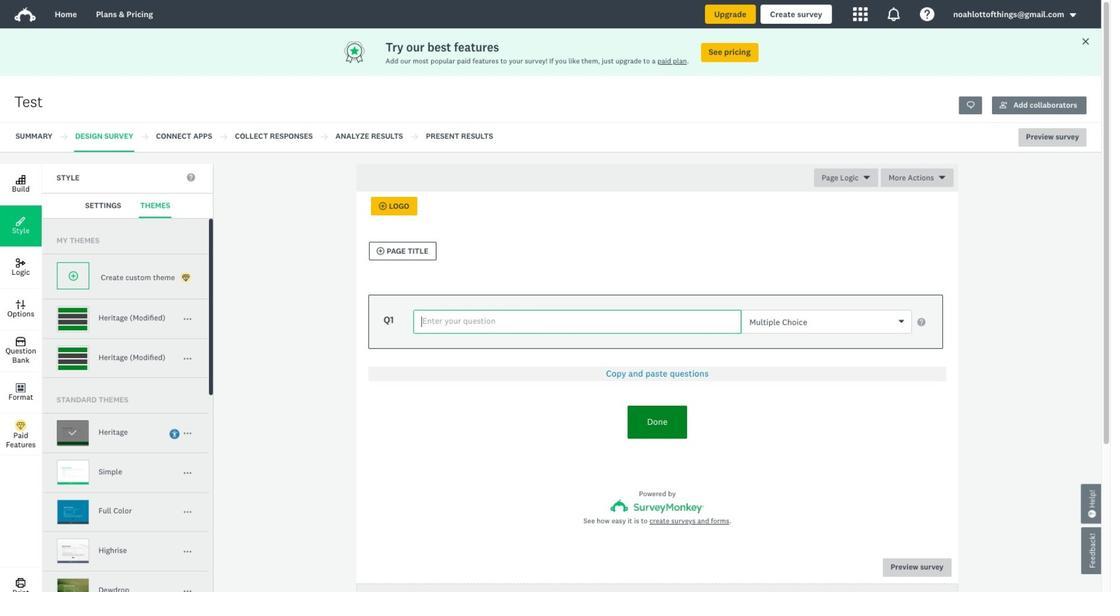 Task type: describe. For each thing, give the bounding box(es) containing it.
surveymonkey logo image
[[14, 7, 36, 22]]

surveymonkey image
[[611, 500, 705, 514]]

1 products icon image from the left
[[854, 7, 868, 21]]

rewards image
[[343, 41, 386, 64]]



Task type: locate. For each thing, give the bounding box(es) containing it.
help icon image
[[921, 7, 935, 21]]

1 horizontal spatial products icon image
[[888, 7, 902, 21]]

dropdown arrow image
[[1070, 11, 1078, 19]]

0 horizontal spatial products icon image
[[854, 7, 868, 21]]

products icon image
[[854, 7, 868, 21], [888, 7, 902, 21]]

2 products icon image from the left
[[888, 7, 902, 21]]



Task type: vqa. For each thing, say whether or not it's contained in the screenshot.
second Folders image from the bottom of the page
no



